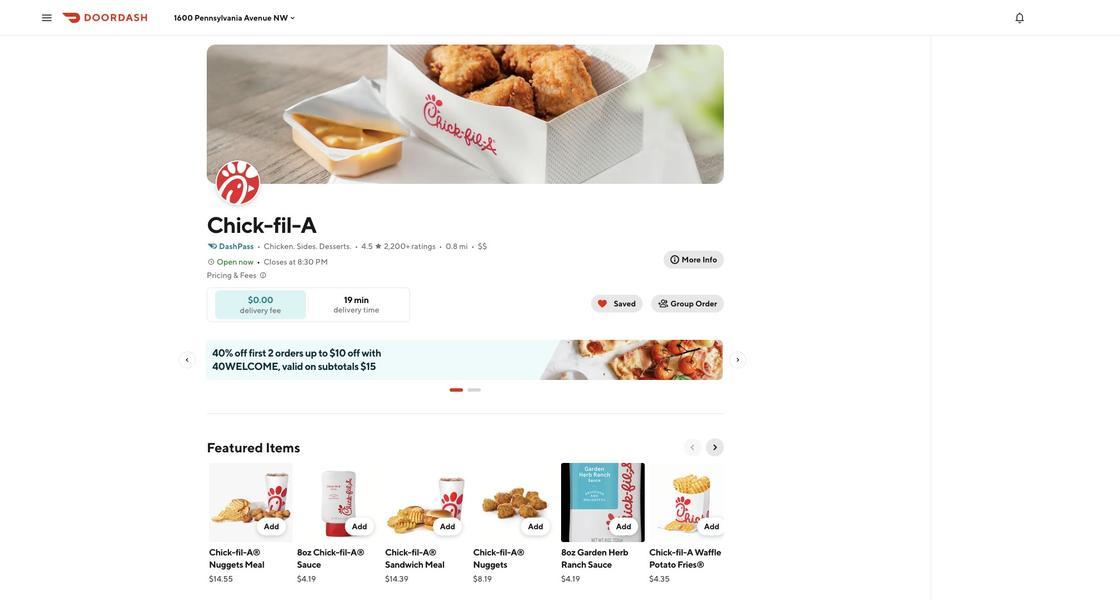 Task type: vqa. For each thing, say whether or not it's contained in the screenshot.
THE MORE INFO
yes



Task type: describe. For each thing, give the bounding box(es) containing it.
chick- for chick-fil-a waffle potato fries® $4.35
[[649, 547, 676, 558]]

mi
[[459, 242, 468, 251]]

add button for chick-fil-a® nuggets
[[521, 518, 550, 536]]

chick- for chick-fil-a® nuggets $8.19
[[473, 547, 500, 558]]

add button for 8oz garden herb ranch sauce
[[609, 518, 638, 536]]

a® for chick-fil-a® nuggets
[[511, 547, 524, 558]]

more info
[[682, 255, 717, 264]]

add for 8oz garden herb ranch sauce
[[616, 522, 631, 531]]

fil- for chick-fil-a® sandwich meal $14.39
[[412, 547, 423, 558]]

avenue
[[244, 13, 272, 22]]

fries®
[[678, 560, 704, 570]]

subtotals
[[318, 361, 359, 372]]

pricing & fees
[[207, 271, 257, 280]]

$4.19 for 8oz chick-fil-a® sauce
[[297, 575, 316, 584]]

info
[[703, 255, 717, 264]]

chick-fil-a® nuggets $8.19
[[473, 547, 524, 584]]

19
[[344, 295, 352, 305]]

featured items
[[207, 440, 300, 455]]

chick-fil-a waffle potato fries® image
[[649, 463, 733, 542]]

chick-fil-a® sandwich meal image
[[385, 463, 469, 542]]

$8.19
[[473, 575, 492, 584]]

herb
[[608, 547, 628, 558]]

chick- for chick-fil-a® sandwich meal $14.39
[[385, 547, 412, 558]]

fil- for chick-fil-a® nuggets meal $14.55
[[236, 547, 247, 558]]

$0.00
[[248, 295, 273, 305]]

chick- inside 8oz chick-fil-a® sauce $4.19
[[313, 547, 340, 558]]

sauce for chick-
[[297, 560, 321, 570]]

1600 pennsylvania avenue nw button
[[174, 13, 297, 22]]

8oz garden herb ranch sauce $4.19
[[561, 547, 628, 584]]

delivery inside $0.00 delivery fee
[[240, 306, 268, 315]]

fees
[[240, 271, 257, 280]]

desserts.
[[319, 242, 351, 251]]

with
[[362, 347, 381, 359]]

1600 pennsylvania avenue nw
[[174, 13, 288, 22]]

fil- inside 8oz chick-fil-a® sauce $4.19
[[340, 547, 351, 558]]

pricing
[[207, 271, 232, 280]]

a® for chick-fil-a® nuggets meal
[[247, 547, 260, 558]]

time
[[363, 305, 379, 314]]

• left "chicken."
[[257, 242, 260, 251]]

on
[[305, 361, 316, 372]]

add button for chick-fil-a waffle potato fries®
[[697, 518, 726, 536]]

chick- for chick-fil-a
[[207, 212, 273, 238]]

$4.35
[[649, 575, 670, 584]]

$15
[[360, 361, 376, 372]]

delivery inside 19 min delivery time
[[334, 305, 362, 314]]

at
[[289, 257, 296, 266]]

fil- for chick-fil-a waffle potato fries® $4.35
[[676, 547, 687, 558]]

a for chick-fil-a waffle potato fries® $4.35
[[687, 547, 693, 558]]

group order button
[[652, 295, 724, 313]]

pennsylvania
[[194, 13, 242, 22]]

fil- for chick-fil-a® nuggets $8.19
[[500, 547, 511, 558]]

8oz garden herb ranch sauce image
[[561, 463, 645, 542]]

sandwich
[[385, 560, 423, 570]]

chick-fil-a® sandwich meal $14.39
[[385, 547, 445, 584]]

• closes at 8:30 pm
[[257, 257, 328, 266]]

next button of carousel image
[[711, 443, 719, 452]]

chick-fil-a waffle potato fries® $4.35
[[649, 547, 721, 584]]

more
[[682, 255, 701, 264]]

• left the 0.8
[[439, 242, 442, 251]]

a® for chick-fil-a® sandwich meal
[[423, 547, 436, 558]]

add for chick-fil-a waffle potato fries®
[[704, 522, 719, 531]]

orders
[[275, 347, 303, 359]]

$$
[[478, 242, 487, 251]]

add for chick-fil-a® sandwich meal
[[440, 522, 455, 531]]

now
[[239, 257, 254, 266]]

40%
[[212, 347, 233, 359]]

ratings
[[411, 242, 436, 251]]

a for chick-fil-a
[[301, 212, 316, 238]]

$0.00 delivery fee
[[240, 295, 281, 315]]

a® inside 8oz chick-fil-a® sauce $4.19
[[351, 547, 364, 558]]

pricing & fees button
[[207, 270, 268, 281]]

saved button
[[592, 295, 643, 313]]

valid
[[282, 361, 303, 372]]

$10
[[330, 347, 346, 359]]

2 off from the left
[[348, 347, 360, 359]]



Task type: locate. For each thing, give the bounding box(es) containing it.
nuggets up $14.55
[[209, 560, 243, 570]]

a® inside chick-fil-a® nuggets $8.19
[[511, 547, 524, 558]]

add button up 8oz chick-fil-a® sauce $4.19
[[345, 518, 374, 536]]

fil- up sandwich
[[412, 547, 423, 558]]

4 add from the left
[[528, 522, 543, 531]]

a®
[[247, 547, 260, 558], [351, 547, 364, 558], [423, 547, 436, 558], [511, 547, 524, 558]]

fil- down chick-fil-a® nuggets image
[[500, 547, 511, 558]]

add for 8oz chick-fil-a® sauce
[[352, 522, 367, 531]]

0 vertical spatial a
[[301, 212, 316, 238]]

3 add from the left
[[440, 522, 455, 531]]

1 horizontal spatial meal
[[425, 560, 445, 570]]

2 a® from the left
[[351, 547, 364, 558]]

1 meal from the left
[[245, 560, 264, 570]]

8oz inside 8oz chick-fil-a® sauce $4.19
[[297, 547, 311, 558]]

nuggets inside chick-fil-a® nuggets $8.19
[[473, 560, 507, 570]]

2 $4.19 from the left
[[561, 575, 580, 584]]

add button up herb
[[609, 518, 638, 536]]

add
[[264, 522, 279, 531], [352, 522, 367, 531], [440, 522, 455, 531], [528, 522, 543, 531], [616, 522, 631, 531], [704, 522, 719, 531]]

$4.19
[[297, 575, 316, 584], [561, 575, 580, 584]]

a up fries®
[[687, 547, 693, 558]]

1 horizontal spatial off
[[348, 347, 360, 359]]

4.5
[[361, 242, 373, 251]]

sauce inside 8oz garden herb ranch sauce $4.19
[[588, 560, 612, 570]]

chick fil a image
[[207, 45, 724, 184], [217, 162, 259, 204]]

fil- inside chick-fil-a® nuggets $8.19
[[500, 547, 511, 558]]

open now
[[217, 257, 254, 266]]

a® up sandwich
[[423, 547, 436, 558]]

2 add from the left
[[352, 522, 367, 531]]

a® down chick-fil-a® nuggets image
[[511, 547, 524, 558]]

meal for chick-fil-a® sandwich meal
[[425, 560, 445, 570]]

4 add button from the left
[[521, 518, 550, 536]]

$14.55
[[209, 575, 233, 584]]

nuggets up $8.19
[[473, 560, 507, 570]]

ranch
[[561, 560, 586, 570]]

• right now
[[257, 257, 260, 266]]

fil- inside chick-fil-a® nuggets meal $14.55
[[236, 547, 247, 558]]

chick- up dashpass •
[[207, 212, 273, 238]]

add button up chick-fil-a® nuggets $8.19
[[521, 518, 550, 536]]

8oz inside 8oz garden herb ranch sauce $4.19
[[561, 547, 576, 558]]

sauce inside 8oz chick-fil-a® sauce $4.19
[[297, 560, 321, 570]]

fil-
[[273, 212, 301, 238], [236, 547, 247, 558], [340, 547, 351, 558], [412, 547, 423, 558], [500, 547, 511, 558], [676, 547, 687, 558]]

sauce
[[297, 560, 321, 570], [588, 560, 612, 570]]

6 add button from the left
[[697, 518, 726, 536]]

1 off from the left
[[235, 347, 247, 359]]

2 nuggets from the left
[[473, 560, 507, 570]]

fee
[[270, 306, 281, 315]]

chick-fil-a® nuggets meal $14.55
[[209, 547, 264, 584]]

dashpass
[[219, 242, 254, 251]]

dashpass •
[[219, 242, 260, 251]]

chick- inside chick-fil-a® nuggets $8.19
[[473, 547, 500, 558]]

off
[[235, 347, 247, 359], [348, 347, 360, 359]]

delivery left time
[[334, 305, 362, 314]]

fil- inside chick-fil-a® sandwich meal $14.39
[[412, 547, 423, 558]]

40% off first 2 orders up to $10 off with 40welcome, valid on subtotals $15
[[212, 347, 381, 372]]

8oz for 8oz chick-fil-a® sauce
[[297, 547, 311, 558]]

chicken.
[[264, 242, 295, 251]]

•
[[257, 242, 260, 251], [355, 242, 358, 251], [439, 242, 442, 251], [471, 242, 475, 251], [257, 257, 260, 266]]

1 horizontal spatial sauce
[[588, 560, 612, 570]]

first
[[249, 347, 266, 359]]

previous button of carousel image
[[688, 443, 697, 452]]

fil- for chick-fil-a
[[273, 212, 301, 238]]

nuggets for meal
[[209, 560, 243, 570]]

8oz chick-fil-a® sauce image
[[297, 463, 381, 542]]

0 horizontal spatial delivery
[[240, 306, 268, 315]]

chick- up sandwich
[[385, 547, 412, 558]]

fil- up "chicken."
[[273, 212, 301, 238]]

fil- down 8oz chick-fil-a® sauce image
[[340, 547, 351, 558]]

1 delivery from the left
[[334, 305, 362, 314]]

sides.
[[297, 242, 318, 251]]

group order
[[671, 299, 717, 308]]

2 delivery from the left
[[240, 306, 268, 315]]

potato
[[649, 560, 676, 570]]

featured items heading
[[207, 439, 300, 456]]

add for chick-fil-a® nuggets
[[528, 522, 543, 531]]

40welcome,
[[212, 361, 280, 372]]

1 horizontal spatial nuggets
[[473, 560, 507, 570]]

5 add button from the left
[[609, 518, 638, 536]]

to
[[319, 347, 328, 359]]

add button up chick-fil-a® sandwich meal $14.39
[[433, 518, 462, 536]]

2 add button from the left
[[345, 518, 374, 536]]

chick- down 8oz chick-fil-a® sauce image
[[313, 547, 340, 558]]

chick- up $14.55
[[209, 547, 236, 558]]

4 a® from the left
[[511, 547, 524, 558]]

delivery
[[334, 305, 362, 314], [240, 306, 268, 315]]

items
[[266, 440, 300, 455]]

off up 40welcome,
[[235, 347, 247, 359]]

open
[[217, 257, 237, 266]]

• left 4.5
[[355, 242, 358, 251]]

1 vertical spatial a
[[687, 547, 693, 558]]

0 horizontal spatial a
[[301, 212, 316, 238]]

3 a® from the left
[[423, 547, 436, 558]]

add button for 8oz chick-fil-a® sauce
[[345, 518, 374, 536]]

0 horizontal spatial 8oz
[[297, 547, 311, 558]]

chick- inside chick-fil-a® sandwich meal $14.39
[[385, 547, 412, 558]]

1 horizontal spatial a
[[687, 547, 693, 558]]

chicken. sides. desserts.
[[264, 242, 351, 251]]

8:30
[[297, 257, 314, 266]]

0 horizontal spatial off
[[235, 347, 247, 359]]

chick-fil-a® nuggets meal image
[[209, 463, 293, 542]]

a® inside chick-fil-a® nuggets meal $14.55
[[247, 547, 260, 558]]

more info button
[[664, 251, 724, 269]]

saved
[[614, 299, 636, 308]]

1 add button from the left
[[257, 518, 286, 536]]

nuggets for $8.19
[[473, 560, 507, 570]]

1 horizontal spatial $4.19
[[561, 575, 580, 584]]

a® inside chick-fil-a® sandwich meal $14.39
[[423, 547, 436, 558]]

chick- up $8.19
[[473, 547, 500, 558]]

meal
[[245, 560, 264, 570], [425, 560, 445, 570]]

$4.19 for 8oz garden herb ranch sauce
[[561, 575, 580, 584]]

1 8oz from the left
[[297, 547, 311, 558]]

$4.19 inside 8oz chick-fil-a® sauce $4.19
[[297, 575, 316, 584]]

notification bell image
[[1013, 11, 1027, 24]]

6 add from the left
[[704, 522, 719, 531]]

0.8 mi • $$
[[446, 242, 487, 251]]

chick- up potato at the right
[[649, 547, 676, 558]]

2,200+
[[384, 242, 410, 251]]

fil- up fries®
[[676, 547, 687, 558]]

0 horizontal spatial sauce
[[297, 560, 321, 570]]

closes
[[264, 257, 287, 266]]

a up "chicken. sides. desserts." on the top left of the page
[[301, 212, 316, 238]]

nw
[[273, 13, 288, 22]]

chick- inside chick-fil-a® nuggets meal $14.55
[[209, 547, 236, 558]]

0.8
[[446, 242, 458, 251]]

&
[[233, 271, 238, 280]]

pm
[[315, 257, 328, 266]]

delivery down $0.00
[[240, 306, 268, 315]]

select promotional banner element
[[450, 380, 481, 400]]

2 sauce from the left
[[588, 560, 612, 570]]

add button up chick-fil-a® nuggets meal $14.55
[[257, 518, 286, 536]]

a® down 8oz chick-fil-a® sauce image
[[351, 547, 364, 558]]

8oz
[[297, 547, 311, 558], [561, 547, 576, 558]]

add button up waffle
[[697, 518, 726, 536]]

meal inside chick-fil-a® sandwich meal $14.39
[[425, 560, 445, 570]]

8oz for 8oz garden herb ranch sauce
[[561, 547, 576, 558]]

min
[[354, 295, 369, 305]]

2,200+ ratings •
[[384, 242, 442, 251]]

$4.19 inside 8oz garden herb ranch sauce $4.19
[[561, 575, 580, 584]]

meal inside chick-fil-a® nuggets meal $14.55
[[245, 560, 264, 570]]

sauce for garden
[[588, 560, 612, 570]]

waffle
[[695, 547, 721, 558]]

meal for chick-fil-a® nuggets meal
[[245, 560, 264, 570]]

off right $10 on the bottom
[[348, 347, 360, 359]]

add button
[[257, 518, 286, 536], [345, 518, 374, 536], [433, 518, 462, 536], [521, 518, 550, 536], [609, 518, 638, 536], [697, 518, 726, 536]]

a inside chick-fil-a waffle potato fries® $4.35
[[687, 547, 693, 558]]

1 horizontal spatial delivery
[[334, 305, 362, 314]]

nuggets
[[209, 560, 243, 570], [473, 560, 507, 570]]

1 add from the left
[[264, 522, 279, 531]]

$14.39
[[385, 575, 408, 584]]

group
[[671, 299, 694, 308]]

chick-fil-a® nuggets image
[[473, 463, 557, 542]]

chick- for chick-fil-a® nuggets meal $14.55
[[209, 547, 236, 558]]

1 horizontal spatial 8oz
[[561, 547, 576, 558]]

add for chick-fil-a® nuggets meal
[[264, 522, 279, 531]]

up
[[305, 347, 317, 359]]

order
[[695, 299, 717, 308]]

add button for chick-fil-a® nuggets meal
[[257, 518, 286, 536]]

2
[[268, 347, 273, 359]]

0 horizontal spatial $4.19
[[297, 575, 316, 584]]

add button for chick-fil-a® sandwich meal
[[433, 518, 462, 536]]

1 $4.19 from the left
[[297, 575, 316, 584]]

1 nuggets from the left
[[209, 560, 243, 570]]

a
[[301, 212, 316, 238], [687, 547, 693, 558]]

2 meal from the left
[[425, 560, 445, 570]]

chick-fil-a
[[207, 212, 316, 238]]

0 horizontal spatial nuggets
[[209, 560, 243, 570]]

a® down "chick-fil-a® nuggets meal" image
[[247, 547, 260, 558]]

3 add button from the left
[[433, 518, 462, 536]]

8oz chick-fil-a® sauce $4.19
[[297, 547, 364, 584]]

1 a® from the left
[[247, 547, 260, 558]]

0 horizontal spatial meal
[[245, 560, 264, 570]]

1 sauce from the left
[[297, 560, 321, 570]]

• right mi
[[471, 242, 475, 251]]

chick- inside chick-fil-a waffle potato fries® $4.35
[[649, 547, 676, 558]]

fil- inside chick-fil-a waffle potato fries® $4.35
[[676, 547, 687, 558]]

garden
[[577, 547, 607, 558]]

fil- down "chick-fil-a® nuggets meal" image
[[236, 547, 247, 558]]

chick-
[[207, 212, 273, 238], [209, 547, 236, 558], [313, 547, 340, 558], [385, 547, 412, 558], [473, 547, 500, 558], [649, 547, 676, 558]]

featured
[[207, 440, 263, 455]]

1600
[[174, 13, 193, 22]]

5 add from the left
[[616, 522, 631, 531]]

nuggets inside chick-fil-a® nuggets meal $14.55
[[209, 560, 243, 570]]

2 8oz from the left
[[561, 547, 576, 558]]

open menu image
[[40, 11, 54, 24]]

19 min delivery time
[[334, 295, 379, 314]]



